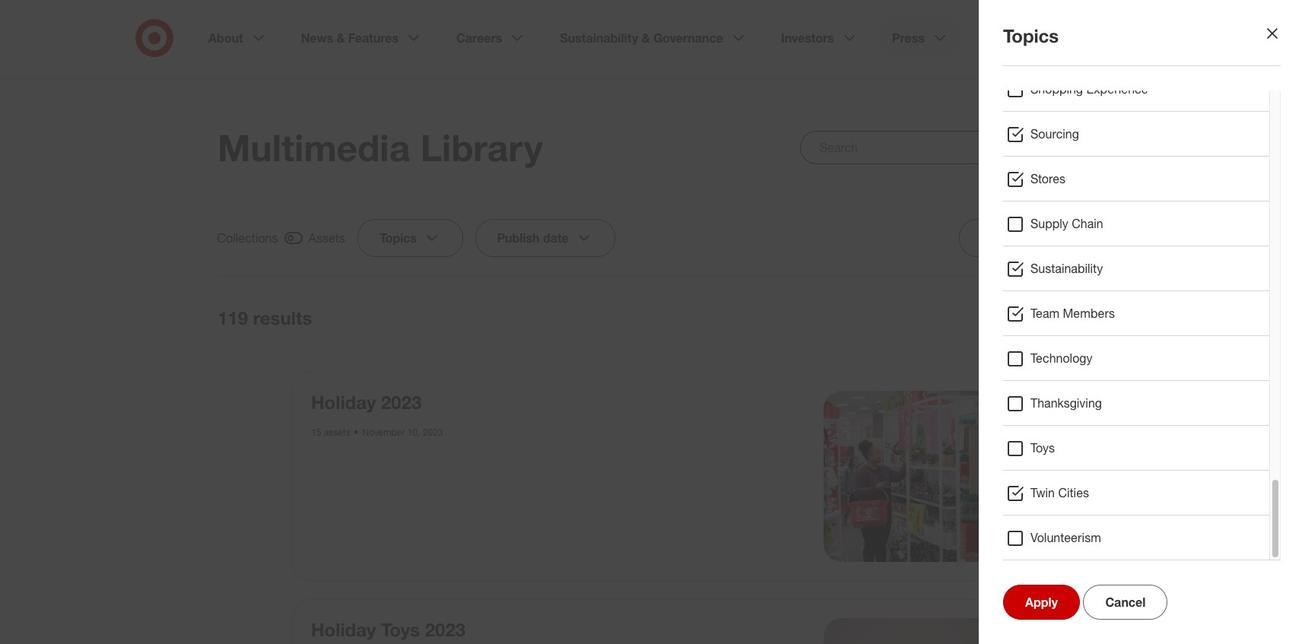 Task type: describe. For each thing, give the bounding box(es) containing it.
chain
[[1072, 216, 1104, 231]]

topics inside button
[[380, 231, 417, 246]]

topics inside dialog
[[1003, 24, 1059, 47]]

holiday for holiday 2023
[[311, 391, 376, 414]]

publish
[[498, 231, 540, 246]]

twin
[[1031, 485, 1055, 501]]

publish date
[[498, 231, 569, 246]]

members
[[1063, 306, 1115, 321]]

november
[[363, 427, 405, 438]]

0 horizontal spatial toys
[[381, 618, 420, 641]]

Twin Cities checkbox
[[1007, 485, 1025, 503]]

holiday toys 2023
[[311, 618, 466, 641]]

unchecked image
[[1045, 309, 1064, 327]]

Toys checkbox
[[1007, 440, 1025, 458]]

date
[[544, 231, 569, 246]]

team
[[1031, 306, 1060, 321]]

0 vertical spatial 2023
[[381, 391, 422, 414]]

holiday toys 2023 link
[[311, 618, 466, 641]]

publish date button
[[476, 219, 616, 257]]

shopping experience
[[1031, 81, 1148, 97]]

Stores checkbox
[[1007, 170, 1025, 189]]

assets
[[324, 427, 350, 438]]

a guest carrying a red target basket browses colorful holiday displays. image
[[824, 391, 994, 562]]

topics dialog
[[0, 0, 1305, 644]]

toys inside the topics dialog
[[1031, 440, 1055, 456]]

november 10, 2023
[[363, 427, 443, 438]]

sourcing
[[1031, 126, 1079, 142]]

119
[[218, 307, 248, 329]]

15
[[311, 427, 321, 438]]

cancel button
[[1084, 585, 1168, 620]]

stores
[[1031, 171, 1066, 186]]

topics button
[[358, 219, 463, 257]]

collections
[[218, 231, 278, 246]]

Search search field
[[801, 131, 1088, 164]]

library
[[420, 126, 543, 170]]

supply chain
[[1031, 216, 1104, 231]]

assets
[[309, 231, 346, 246]]

sustainability
[[1031, 261, 1103, 276]]

2023 for 10,
[[423, 427, 443, 438]]

multimedia
[[218, 126, 410, 170]]

supply
[[1031, 216, 1069, 231]]

Shopping Experience checkbox
[[1007, 81, 1025, 99]]



Task type: locate. For each thing, give the bounding box(es) containing it.
multimedia library
[[218, 126, 543, 170]]

1 vertical spatial topics
[[380, 231, 417, 246]]

results
[[253, 307, 312, 329]]

toys
[[1031, 440, 1055, 456], [381, 618, 420, 641]]

1 horizontal spatial toys
[[1031, 440, 1055, 456]]

Sustainability checkbox
[[1007, 260, 1025, 278]]

holiday 2023 link
[[311, 391, 422, 414]]

0 vertical spatial toys
[[1031, 440, 1055, 456]]

Volunteerism checkbox
[[1007, 530, 1025, 548]]

0 vertical spatial holiday
[[311, 391, 376, 414]]

1 holiday from the top
[[311, 391, 376, 414]]

thanksgiving
[[1031, 396, 1102, 411]]

None checkbox
[[218, 228, 346, 248], [1021, 307, 1088, 329], [218, 228, 346, 248], [1021, 307, 1088, 329]]

1 vertical spatial toys
[[381, 618, 420, 641]]

Supply Chain checkbox
[[1007, 215, 1025, 234]]

cancel
[[1106, 595, 1146, 610]]

2023 for toys
[[425, 618, 466, 641]]

0 vertical spatial topics
[[1003, 24, 1059, 47]]

10,
[[408, 427, 420, 438]]

Technology checkbox
[[1007, 350, 1025, 368]]

technology
[[1031, 351, 1093, 366]]

twin cities
[[1031, 485, 1089, 501]]

apply
[[1026, 595, 1058, 610]]

1 vertical spatial 2023
[[423, 427, 443, 438]]

experience
[[1087, 81, 1148, 97]]

holiday
[[311, 391, 376, 414], [311, 618, 376, 641]]

Team Members checkbox
[[1007, 305, 1025, 323]]

topics up shopping experience 'checkbox'
[[1003, 24, 1059, 47]]

holiday 2023
[[311, 391, 422, 414]]

team members
[[1031, 306, 1115, 321]]

2023
[[381, 391, 422, 414], [423, 427, 443, 438], [425, 618, 466, 641]]

2 vertical spatial 2023
[[425, 618, 466, 641]]

apply button
[[1003, 585, 1080, 620]]

1 vertical spatial holiday
[[311, 618, 376, 641]]

holiday for holiday toys 2023
[[311, 618, 376, 641]]

1 horizontal spatial topics
[[1003, 24, 1059, 47]]

checked image
[[285, 229, 303, 247]]

0 horizontal spatial topics
[[380, 231, 417, 246]]

119 results
[[218, 307, 312, 329]]

Sourcing checkbox
[[1007, 126, 1025, 144]]

topics
[[1003, 24, 1059, 47], [380, 231, 417, 246]]

topics right the assets
[[380, 231, 417, 246]]

15 assets
[[311, 427, 350, 438]]

cities
[[1059, 485, 1089, 501]]

volunteerism
[[1031, 530, 1101, 545]]

shopping
[[1031, 81, 1083, 97]]

2 holiday from the top
[[311, 618, 376, 641]]

Thanksgiving checkbox
[[1007, 395, 1025, 413]]



Task type: vqa. For each thing, say whether or not it's contained in the screenshot.
black team members & guests at the top left of page
no



